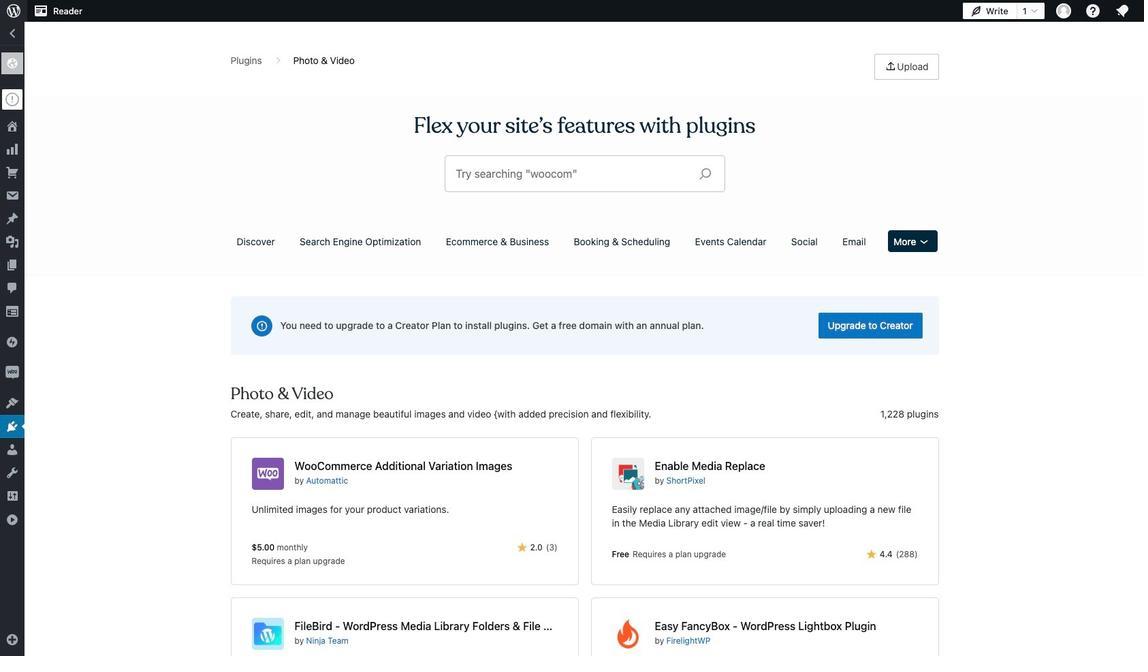 Task type: vqa. For each thing, say whether or not it's contained in the screenshot.
the bottommost IMG
yes



Task type: locate. For each thing, give the bounding box(es) containing it.
img image
[[5, 335, 19, 349], [5, 366, 19, 379]]

None search field
[[445, 156, 725, 191]]

1 vertical spatial img image
[[5, 366, 19, 379]]

help image
[[1085, 3, 1102, 19]]

main content
[[226, 54, 944, 656]]

manage your sites image
[[5, 3, 22, 19]]

plugin icon image
[[252, 458, 284, 490], [612, 458, 644, 490], [252, 618, 284, 650], [612, 618, 644, 650]]

manage your notifications image
[[1115, 3, 1131, 19]]

1 img image from the top
[[5, 335, 19, 349]]

open search image
[[688, 164, 723, 183]]

0 vertical spatial img image
[[5, 335, 19, 349]]



Task type: describe. For each thing, give the bounding box(es) containing it.
2 img image from the top
[[5, 366, 19, 379]]

my profile image
[[1057, 3, 1072, 18]]

Search search field
[[456, 156, 688, 191]]



